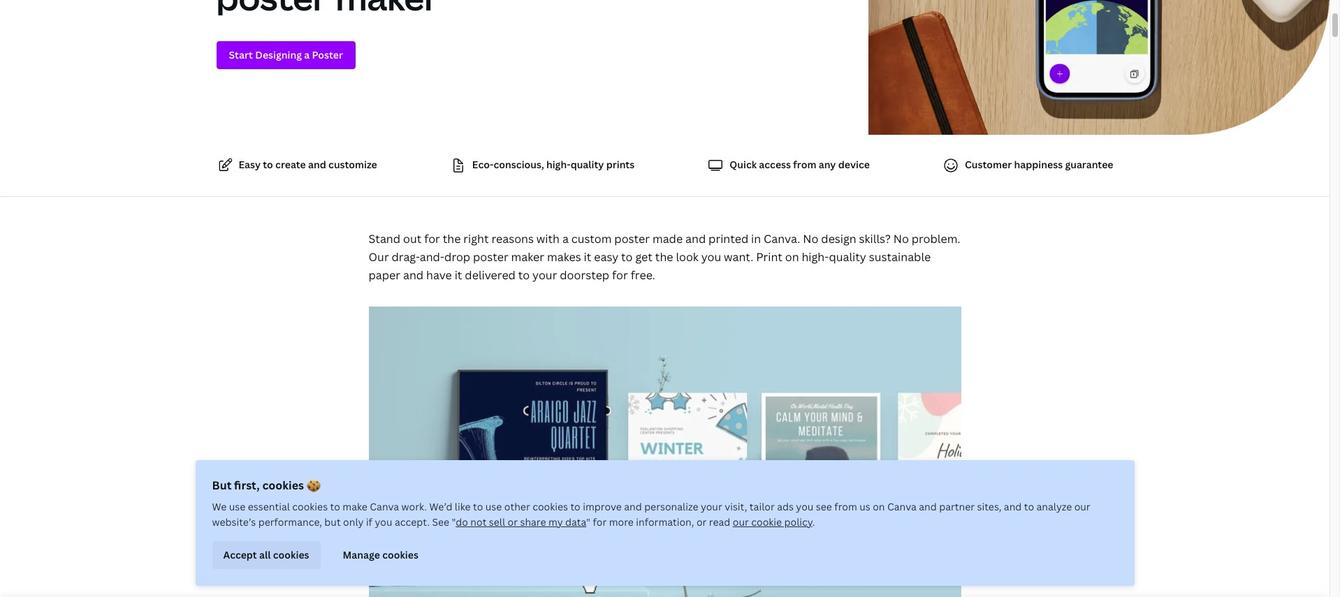 Task type: vqa. For each thing, say whether or not it's contained in the screenshot.
the left 'QUALITY'
yes



Task type: describe. For each thing, give the bounding box(es) containing it.
print
[[756, 249, 782, 265]]

customer happiness guarantee
[[965, 158, 1113, 171]]

paper
[[369, 267, 400, 283]]

design
[[821, 232, 856, 247]]

0 horizontal spatial it
[[455, 267, 462, 283]]

2 no from the left
[[894, 232, 909, 247]]

and down drag-
[[403, 267, 424, 283]]

quick
[[730, 158, 757, 171]]

and left partner
[[919, 500, 937, 514]]

🍪
[[307, 478, 321, 493]]

quick access from any device
[[730, 158, 870, 171]]

printed
[[709, 232, 748, 247]]

cookies up 'essential'
[[262, 478, 304, 493]]

cookie
[[751, 516, 782, 529]]

and right create
[[308, 158, 326, 171]]

do not sell or share my data link
[[456, 516, 586, 529]]

.
[[812, 516, 815, 529]]

sell
[[489, 516, 505, 529]]

analyze
[[1037, 500, 1072, 514]]

easy
[[239, 158, 261, 171]]

skills?
[[859, 232, 891, 247]]

my
[[548, 516, 563, 529]]

to right easy
[[263, 158, 273, 171]]

0 horizontal spatial high-
[[546, 158, 571, 171]]

high- inside stand out for the right reasons with a custom poster made and printed in canva. no design skills? no problem. our drag-and-drop poster maker makes it easy to get the look you want. print on high-quality sustainable paper and have it delivered to your doorstep for free.
[[802, 249, 829, 265]]

out
[[403, 232, 422, 247]]

improve
[[583, 500, 622, 514]]

1 use from the left
[[229, 500, 246, 514]]

0 vertical spatial from
[[793, 158, 816, 171]]

poster image
[[369, 307, 961, 597]]

to left "get"
[[621, 249, 633, 265]]

but first, cookies 🍪
[[212, 478, 321, 493]]

have
[[426, 267, 452, 283]]

manage
[[343, 548, 380, 562]]

not
[[470, 516, 487, 529]]

cookies inside button
[[273, 548, 309, 562]]

data
[[565, 516, 586, 529]]

drag-
[[392, 249, 420, 265]]

eco-conscious, high-quality prints
[[472, 158, 635, 171]]

to up but
[[330, 500, 340, 514]]

do
[[456, 516, 468, 529]]

sites,
[[977, 500, 1002, 514]]

visit,
[[725, 500, 747, 514]]

with
[[536, 232, 560, 247]]

accept.
[[395, 516, 430, 529]]

accept all cookies button
[[212, 542, 320, 569]]

2 use from the left
[[485, 500, 502, 514]]

first,
[[234, 478, 260, 493]]

conscious,
[[494, 158, 544, 171]]

website's
[[212, 516, 256, 529]]

doorstep
[[560, 267, 609, 283]]

and up the look
[[685, 232, 706, 247]]

make
[[343, 500, 367, 514]]

to left the analyze
[[1024, 500, 1034, 514]]

we use essential cookies to make canva work. we'd like to use other cookies to improve and personalize your visit, tailor ads you see from us on canva and partner sites, and to analyze our website's performance, but only if you accept. see "
[[212, 500, 1090, 529]]

to down maker
[[518, 267, 530, 283]]

our cookie policy link
[[733, 516, 812, 529]]

0 horizontal spatial for
[[424, 232, 440, 247]]

accept all cookies
[[223, 548, 309, 562]]

other
[[504, 500, 530, 514]]

device
[[838, 158, 870, 171]]

essential
[[248, 500, 290, 514]]

we'd
[[429, 500, 452, 514]]

like
[[455, 500, 471, 514]]

information,
[[636, 516, 694, 529]]

your inside stand out for the right reasons with a custom poster made and printed in canva. no design skills? no problem. our drag-and-drop poster maker makes it easy to get the look you want. print on high-quality sustainable paper and have it delivered to your doorstep for free.
[[532, 267, 557, 283]]

work.
[[401, 500, 427, 514]]

happiness
[[1014, 158, 1063, 171]]

only
[[343, 516, 364, 529]]

1 horizontal spatial the
[[655, 249, 673, 265]]

0 horizontal spatial our
[[733, 516, 749, 529]]

your inside we use essential cookies to make canva work. we'd like to use other cookies to improve and personalize your visit, tailor ads you see from us on canva and partner sites, and to analyze our website's performance, but only if you accept. see "
[[701, 500, 722, 514]]

manage cookies button
[[332, 542, 430, 569]]

and-
[[420, 249, 444, 265]]

made
[[653, 232, 683, 247]]

to right like
[[473, 500, 483, 514]]

customer
[[965, 158, 1012, 171]]

if
[[366, 516, 372, 529]]

to up data
[[570, 500, 580, 514]]

and right sites,
[[1004, 500, 1022, 514]]

ads
[[777, 500, 794, 514]]

0 horizontal spatial the
[[443, 232, 461, 247]]

in
[[751, 232, 761, 247]]

tailor
[[750, 500, 775, 514]]

stand
[[369, 232, 400, 247]]

on inside we use essential cookies to make canva work. we'd like to use other cookies to improve and personalize your visit, tailor ads you see from us on canva and partner sites, and to analyze our website's performance, but only if you accept. see "
[[873, 500, 885, 514]]



Task type: locate. For each thing, give the bounding box(es) containing it.
1 vertical spatial it
[[455, 267, 462, 283]]

the down "made"
[[655, 249, 673, 265]]

you right the look
[[701, 249, 721, 265]]

get
[[635, 249, 653, 265]]

no
[[803, 232, 819, 247], [894, 232, 909, 247]]

0 vertical spatial it
[[584, 249, 591, 265]]

look
[[676, 249, 699, 265]]

it up doorstep
[[584, 249, 591, 265]]

1 horizontal spatial "
[[586, 516, 590, 529]]

on right 'us'
[[873, 500, 885, 514]]

" down 'improve' at the bottom of the page
[[586, 516, 590, 529]]

but
[[212, 478, 232, 493]]

0 vertical spatial the
[[443, 232, 461, 247]]

easy
[[594, 249, 619, 265]]

canva up "if"
[[370, 500, 399, 514]]

drop
[[444, 249, 470, 265]]

use
[[229, 500, 246, 514], [485, 500, 502, 514]]

1 horizontal spatial for
[[593, 516, 607, 529]]

1 vertical spatial you
[[796, 500, 814, 514]]

accept
[[223, 548, 257, 562]]

0 horizontal spatial your
[[532, 267, 557, 283]]

1 horizontal spatial our
[[1074, 500, 1090, 514]]

you up policy
[[796, 500, 814, 514]]

the up drop
[[443, 232, 461, 247]]

0 vertical spatial on
[[785, 249, 799, 265]]

makes
[[547, 249, 581, 265]]

1 horizontal spatial high-
[[802, 249, 829, 265]]

quality left prints
[[571, 158, 604, 171]]

delivered
[[465, 267, 516, 283]]

our right the analyze
[[1074, 500, 1090, 514]]

0 horizontal spatial or
[[508, 516, 518, 529]]

high- right conscious,
[[546, 158, 571, 171]]

partner
[[939, 500, 975, 514]]

canva
[[370, 500, 399, 514], [887, 500, 917, 514]]

you inside stand out for the right reasons with a custom poster made and printed in canva. no design skills? no problem. our drag-and-drop poster maker makes it easy to get the look you want. print on high-quality sustainable paper and have it delivered to your doorstep for free.
[[701, 249, 721, 265]]

performance,
[[258, 516, 322, 529]]

maker
[[511, 249, 544, 265]]

customize
[[328, 158, 377, 171]]

1 horizontal spatial quality
[[829, 249, 866, 265]]

1 vertical spatial the
[[655, 249, 673, 265]]

0 vertical spatial our
[[1074, 500, 1090, 514]]

1 vertical spatial our
[[733, 516, 749, 529]]

1 canva from the left
[[370, 500, 399, 514]]

share
[[520, 516, 546, 529]]

cookies down accept.
[[382, 548, 418, 562]]

0 horizontal spatial poster
[[473, 249, 508, 265]]

create
[[275, 158, 306, 171]]

1 horizontal spatial use
[[485, 500, 502, 514]]

0 horizontal spatial on
[[785, 249, 799, 265]]

from
[[793, 158, 816, 171], [834, 500, 857, 514]]

and up do not sell or share my data " for more information, or read our cookie policy . at the bottom of page
[[624, 500, 642, 514]]

or right sell
[[508, 516, 518, 529]]

manage cookies
[[343, 548, 418, 562]]

do not sell or share my data " for more information, or read our cookie policy .
[[456, 516, 815, 529]]

2 or from the left
[[697, 516, 707, 529]]

canva.
[[764, 232, 800, 247]]

1 vertical spatial your
[[701, 500, 722, 514]]

to
[[263, 158, 273, 171], [621, 249, 633, 265], [518, 267, 530, 283], [330, 500, 340, 514], [473, 500, 483, 514], [570, 500, 580, 514], [1024, 500, 1034, 514]]

cookies inside button
[[382, 548, 418, 562]]

0 horizontal spatial "
[[452, 516, 456, 529]]

high-
[[546, 158, 571, 171], [802, 249, 829, 265]]

sustainable
[[869, 249, 931, 265]]

for down 'easy'
[[612, 267, 628, 283]]

we
[[212, 500, 227, 514]]

a
[[562, 232, 569, 247]]

2 vertical spatial for
[[593, 516, 607, 529]]

1 horizontal spatial from
[[834, 500, 857, 514]]

you
[[701, 249, 721, 265], [796, 500, 814, 514], [375, 516, 392, 529]]

cookies
[[262, 478, 304, 493], [292, 500, 328, 514], [533, 500, 568, 514], [273, 548, 309, 562], [382, 548, 418, 562]]

0 vertical spatial you
[[701, 249, 721, 265]]

poster up "get"
[[614, 232, 650, 247]]

1 horizontal spatial no
[[894, 232, 909, 247]]

eco-
[[472, 158, 494, 171]]

read
[[709, 516, 730, 529]]

free.
[[631, 267, 655, 283]]

1 vertical spatial for
[[612, 267, 628, 283]]

problem.
[[912, 232, 960, 247]]

1 vertical spatial from
[[834, 500, 857, 514]]

or
[[508, 516, 518, 529], [697, 516, 707, 529]]

0 horizontal spatial no
[[803, 232, 819, 247]]

use up website's
[[229, 500, 246, 514]]

prints
[[606, 158, 635, 171]]

from inside we use essential cookies to make canva work. we'd like to use other cookies to improve and personalize your visit, tailor ads you see from us on canva and partner sites, and to analyze our website's performance, but only if you accept. see "
[[834, 500, 857, 514]]

it down drop
[[455, 267, 462, 283]]

cookies right all
[[273, 548, 309, 562]]

it
[[584, 249, 591, 265], [455, 267, 462, 283]]

2 horizontal spatial you
[[796, 500, 814, 514]]

want.
[[724, 249, 754, 265]]

1 horizontal spatial it
[[584, 249, 591, 265]]

right
[[464, 232, 489, 247]]

see
[[432, 516, 449, 529]]

1 vertical spatial poster
[[473, 249, 508, 265]]

quality inside stand out for the right reasons with a custom poster made and printed in canva. no design skills? no problem. our drag-and-drop poster maker makes it easy to get the look you want. print on high-quality sustainable paper and have it delivered to your doorstep for free.
[[829, 249, 866, 265]]

see
[[816, 500, 832, 514]]

our down visit,
[[733, 516, 749, 529]]

use up sell
[[485, 500, 502, 514]]

1 horizontal spatial your
[[701, 500, 722, 514]]

1 " from the left
[[452, 516, 456, 529]]

personalize
[[644, 500, 698, 514]]

1 horizontal spatial on
[[873, 500, 885, 514]]

" inside we use essential cookies to make canva work. we'd like to use other cookies to improve and personalize your visit, tailor ads you see from us on canva and partner sites, and to analyze our website's performance, but only if you accept. see "
[[452, 516, 456, 529]]

more
[[609, 516, 634, 529]]

reasons
[[491, 232, 534, 247]]

" right see
[[452, 516, 456, 529]]

on inside stand out for the right reasons with a custom poster made and printed in canva. no design skills? no problem. our drag-and-drop poster maker makes it easy to get the look you want. print on high-quality sustainable paper and have it delivered to your doorstep for free.
[[785, 249, 799, 265]]

0 horizontal spatial from
[[793, 158, 816, 171]]

on
[[785, 249, 799, 265], [873, 500, 885, 514]]

2 vertical spatial you
[[375, 516, 392, 529]]

your
[[532, 267, 557, 283], [701, 500, 722, 514]]

1 horizontal spatial canva
[[887, 500, 917, 514]]

0 vertical spatial high-
[[546, 158, 571, 171]]

0 horizontal spatial you
[[375, 516, 392, 529]]

"
[[452, 516, 456, 529], [586, 516, 590, 529]]

0 horizontal spatial use
[[229, 500, 246, 514]]

no up sustainable
[[894, 232, 909, 247]]

1 vertical spatial high-
[[802, 249, 829, 265]]

2 horizontal spatial for
[[612, 267, 628, 283]]

any
[[819, 158, 836, 171]]

1 vertical spatial on
[[873, 500, 885, 514]]

or left read
[[697, 516, 707, 529]]

you right "if"
[[375, 516, 392, 529]]

all
[[259, 548, 271, 562]]

our inside we use essential cookies to make canva work. we'd like to use other cookies to improve and personalize your visit, tailor ads you see from us on canva and partner sites, and to analyze our website's performance, but only if you accept. see "
[[1074, 500, 1090, 514]]

1 no from the left
[[803, 232, 819, 247]]

1 horizontal spatial poster
[[614, 232, 650, 247]]

poster up delivered
[[473, 249, 508, 265]]

quality
[[571, 158, 604, 171], [829, 249, 866, 265]]

access
[[759, 158, 791, 171]]

us
[[860, 500, 870, 514]]

for up and-
[[424, 232, 440, 247]]

2 " from the left
[[586, 516, 590, 529]]

our
[[369, 249, 389, 265]]

cookies down 🍪
[[292, 500, 328, 514]]

from left 'us'
[[834, 500, 857, 514]]

but
[[324, 516, 341, 529]]

quality down design
[[829, 249, 866, 265]]

canva right 'us'
[[887, 500, 917, 514]]

and
[[308, 158, 326, 171], [685, 232, 706, 247], [403, 267, 424, 283], [624, 500, 642, 514], [919, 500, 937, 514], [1004, 500, 1022, 514]]

custom
[[571, 232, 612, 247]]

on down canva.
[[785, 249, 799, 265]]

1 horizontal spatial you
[[701, 249, 721, 265]]

your down maker
[[532, 267, 557, 283]]

cookies up my
[[533, 500, 568, 514]]

no left design
[[803, 232, 819, 247]]

for
[[424, 232, 440, 247], [612, 267, 628, 283], [593, 516, 607, 529]]

policy
[[784, 516, 812, 529]]

your up read
[[701, 500, 722, 514]]

1 horizontal spatial or
[[697, 516, 707, 529]]

0 vertical spatial poster
[[614, 232, 650, 247]]

0 vertical spatial your
[[532, 267, 557, 283]]

high- down design
[[802, 249, 829, 265]]

1 vertical spatial quality
[[829, 249, 866, 265]]

0 vertical spatial for
[[424, 232, 440, 247]]

for down 'improve' at the bottom of the page
[[593, 516, 607, 529]]

0 vertical spatial quality
[[571, 158, 604, 171]]

from left the any
[[793, 158, 816, 171]]

0 horizontal spatial canva
[[370, 500, 399, 514]]

stand out for the right reasons with a custom poster made and printed in canva. no design skills? no problem. our drag-and-drop poster maker makes it easy to get the look you want. print on high-quality sustainable paper and have it delivered to your doorstep for free.
[[369, 232, 960, 283]]

the
[[443, 232, 461, 247], [655, 249, 673, 265]]

guarantee
[[1065, 158, 1113, 171]]

1 or from the left
[[508, 516, 518, 529]]

2 canva from the left
[[887, 500, 917, 514]]

easy to create and customize
[[239, 158, 377, 171]]

0 horizontal spatial quality
[[571, 158, 604, 171]]



